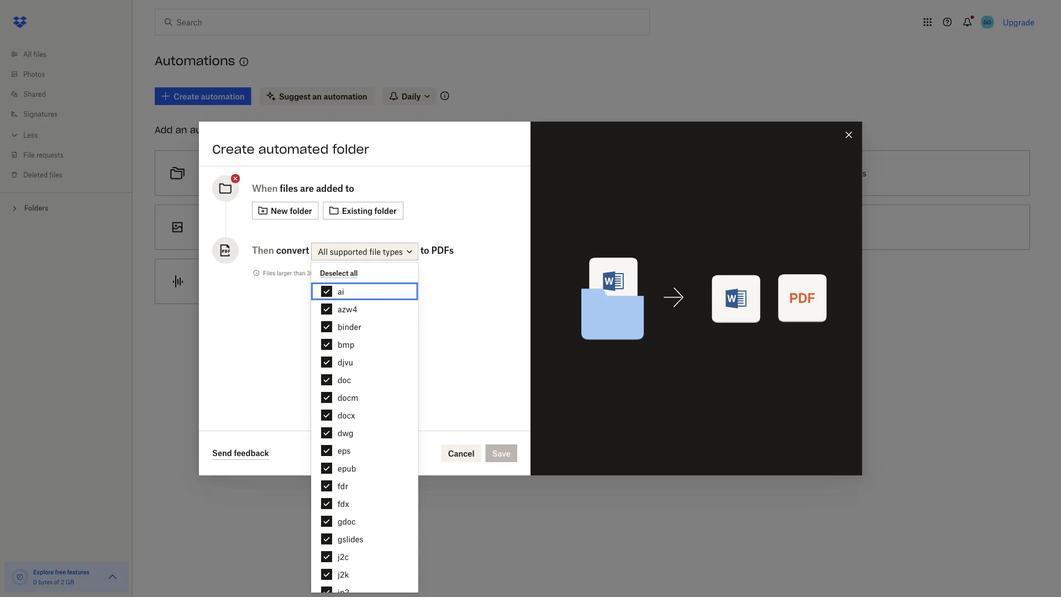 Task type: describe. For each thing, give the bounding box(es) containing it.
deselect
[[320, 269, 349, 278]]

a for choose a file format to convert videos to
[[524, 223, 529, 232]]

less image
[[9, 130, 20, 141]]

upgrade
[[1003, 17, 1035, 27]]

all
[[350, 269, 358, 278]]

j2k checkbox item
[[311, 566, 418, 583]]

gdoc checkbox item
[[311, 513, 418, 530]]

azw4 checkbox item
[[311, 300, 418, 318]]

photos
[[23, 70, 45, 78]]

0
[[33, 579, 37, 586]]

docx
[[338, 411, 355, 420]]

quota usage element
[[11, 568, 29, 586]]

choose for choose a category to sort files by
[[200, 168, 227, 178]]

that
[[532, 168, 546, 178]]

choose for choose a file format to convert videos to
[[495, 223, 522, 232]]

are
[[300, 183, 314, 194]]

deleted files link
[[9, 165, 133, 185]]

files
[[263, 270, 276, 276]]

jp2 checkbox item
[[311, 583, 418, 597]]

automated
[[259, 142, 329, 157]]

all supported file types
[[318, 247, 403, 256]]

djvu
[[338, 358, 353, 367]]

pdfs inside create automated folder dialog
[[432, 245, 454, 256]]

convert for files
[[301, 223, 329, 232]]

category
[[236, 168, 267, 178]]

when
[[252, 183, 278, 194]]

choose for choose a file format to convert audio files to
[[200, 277, 227, 286]]

a for set a rule that renames files
[[509, 168, 514, 178]]

doc
[[338, 375, 351, 385]]

bytes
[[38, 579, 53, 586]]

fdx checkbox item
[[311, 495, 418, 513]]

sort
[[279, 168, 293, 178]]

gb
[[66, 579, 74, 586]]

shared link
[[9, 84, 133, 104]]

to right types
[[421, 245, 429, 256]]

set
[[495, 168, 507, 178]]

upgrade link
[[1003, 17, 1035, 27]]

deleted files
[[23, 171, 63, 179]]

all for all files
[[23, 50, 32, 58]]

docm
[[338, 393, 358, 402]]

be
[[346, 270, 352, 276]]

audio
[[315, 277, 335, 286]]

bmp checkbox item
[[311, 336, 418, 353]]

choose a file format to convert videos to
[[495, 223, 642, 232]]

will
[[325, 270, 334, 276]]

videos
[[609, 223, 633, 232]]

binder checkbox item
[[311, 318, 418, 336]]

features
[[67, 569, 90, 576]]

files up 'photos'
[[33, 50, 47, 58]]

click to watch a demo video image
[[237, 55, 251, 69]]

an for add
[[176, 124, 187, 135]]

files down be
[[337, 277, 352, 286]]

binder
[[338, 322, 361, 332]]

j2c
[[338, 552, 349, 562]]

choose a category to sort files by button
[[150, 146, 445, 200]]

choose a file format to convert audio files to
[[200, 277, 361, 286]]

j2k
[[338, 570, 349, 579]]

djvu checkbox item
[[311, 353, 418, 371]]

eps
[[338, 446, 351, 455]]

signatures link
[[9, 104, 133, 124]]

add an automation main content
[[150, 80, 1062, 597]]

convert for videos
[[580, 223, 607, 232]]

choose an image format to convert files to button
[[150, 200, 445, 254]]

rule
[[516, 168, 530, 178]]

choose an image format to convert files to
[[200, 223, 355, 232]]

format for files
[[265, 223, 290, 232]]

an for choose
[[229, 223, 238, 232]]

files larger than 30mb will not be converted
[[263, 270, 380, 276]]

file for choose a file format to convert videos to
[[531, 223, 542, 232]]

doc checkbox item
[[311, 371, 418, 389]]

file requests link
[[9, 145, 133, 165]]

bmp
[[338, 340, 355, 349]]

convert
[[789, 168, 819, 178]]

add
[[155, 124, 173, 135]]

choose a category to sort files by
[[200, 168, 321, 178]]

files inside create automated folder dialog
[[280, 183, 298, 194]]

to right videos
[[635, 223, 642, 232]]

a for choose a category to sort files by
[[229, 168, 234, 178]]

dropbox image
[[9, 11, 31, 33]]

set a rule that renames files button
[[445, 146, 740, 200]]

requests
[[36, 151, 63, 159]]

format for videos
[[544, 223, 568, 232]]

deselect all button
[[320, 269, 358, 278]]

file
[[23, 151, 35, 159]]

ai
[[338, 287, 344, 296]]

30mb
[[307, 270, 323, 276]]

files right 'deleted'
[[50, 171, 63, 179]]



Task type: vqa. For each thing, say whether or not it's contained in the screenshot.
m4a
no



Task type: locate. For each thing, give the bounding box(es) containing it.
1 horizontal spatial an
[[229, 223, 238, 232]]

0 horizontal spatial file
[[236, 277, 247, 286]]

2 vertical spatial file
[[236, 277, 247, 286]]

to right convert
[[838, 168, 845, 178]]

to down larger
[[276, 277, 283, 286]]

deleted
[[23, 171, 48, 179]]

format inside choose a file format to convert audio files to button
[[249, 277, 274, 286]]

1 horizontal spatial pdfs
[[847, 168, 867, 178]]

files are added to
[[280, 183, 354, 194]]

folder
[[333, 142, 370, 157]]

0 horizontal spatial pdfs
[[432, 245, 454, 256]]

dwg checkbox item
[[311, 424, 418, 442]]

choose a file format to convert audio files to button
[[150, 254, 445, 309]]

pdfs
[[847, 168, 867, 178], [432, 245, 454, 256]]

files left by
[[295, 168, 311, 178]]

choose inside button
[[200, 223, 227, 232]]

file
[[531, 223, 542, 232], [370, 247, 381, 256], [236, 277, 247, 286]]

all for all supported file types
[[318, 247, 328, 256]]

format right image
[[265, 223, 290, 232]]

fdr checkbox item
[[311, 477, 418, 495]]

all inside "all files" link
[[23, 50, 32, 58]]

folders
[[24, 204, 48, 212]]

2
[[61, 579, 64, 586]]

shared
[[23, 90, 46, 98]]

files right convert
[[821, 168, 836, 178]]

less
[[23, 131, 38, 139]]

signatures
[[23, 110, 58, 118]]

1 horizontal spatial all
[[318, 247, 328, 256]]

eps checkbox item
[[311, 442, 418, 460]]

0 horizontal spatial all
[[23, 50, 32, 58]]

fdx
[[338, 499, 349, 508]]

types
[[383, 247, 403, 256]]

not
[[336, 270, 344, 276]]

format down files
[[249, 277, 274, 286]]

convert
[[301, 223, 329, 232], [580, 223, 607, 232], [276, 245, 309, 256], [285, 277, 312, 286]]

renames
[[549, 168, 580, 178]]

convert files to pdfs
[[789, 168, 867, 178]]

gslides checkbox item
[[311, 530, 418, 548]]

epub
[[338, 464, 356, 473]]

list
[[0, 38, 133, 192]]

docm checkbox item
[[311, 389, 418, 406]]

to down converted
[[354, 277, 361, 286]]

list containing all files
[[0, 38, 133, 192]]

to left sort
[[270, 168, 277, 178]]

to
[[270, 168, 277, 178], [838, 168, 845, 178], [346, 183, 354, 194], [292, 223, 299, 232], [348, 223, 355, 232], [571, 223, 578, 232], [635, 223, 642, 232], [421, 245, 429, 256], [276, 277, 283, 286], [354, 277, 361, 286]]

1 vertical spatial file
[[370, 247, 381, 256]]

larger
[[277, 270, 292, 276]]

all up files larger than 30mb will not be converted
[[318, 247, 328, 256]]

a
[[229, 168, 234, 178], [509, 168, 514, 178], [524, 223, 529, 232], [229, 277, 234, 286]]

automations
[[155, 53, 235, 69]]

create
[[212, 142, 255, 157]]

files
[[33, 50, 47, 58], [295, 168, 311, 178], [582, 168, 597, 178], [821, 168, 836, 178], [50, 171, 63, 179], [280, 183, 298, 194], [331, 223, 346, 232], [337, 277, 352, 286]]

file left types
[[370, 247, 381, 256]]

an inside button
[[229, 223, 238, 232]]

to right image
[[292, 223, 299, 232]]

1 horizontal spatial file
[[370, 247, 381, 256]]

convert down than
[[285, 277, 312, 286]]

2 horizontal spatial file
[[531, 223, 542, 232]]

all supported file types button
[[311, 243, 419, 260]]

supported
[[330, 247, 368, 256]]

format down renames
[[544, 223, 568, 232]]

ai checkbox item
[[311, 283, 418, 300]]

all files
[[23, 50, 47, 58]]

set a rule that renames files
[[495, 168, 597, 178]]

image
[[240, 223, 263, 232]]

all files link
[[9, 44, 133, 64]]

files up supported
[[331, 223, 346, 232]]

epub checkbox item
[[311, 460, 418, 477]]

1 vertical spatial an
[[229, 223, 238, 232]]

explore
[[33, 569, 54, 576]]

to up supported
[[348, 223, 355, 232]]

0 vertical spatial pdfs
[[847, 168, 867, 178]]

pdfs right types
[[432, 245, 454, 256]]

automation
[[190, 124, 243, 135]]

1 vertical spatial all
[[318, 247, 328, 256]]

gdoc
[[338, 517, 356, 526]]

convert files to pdfs button
[[740, 146, 1035, 200]]

file for all supported file types
[[370, 247, 381, 256]]

gslides
[[338, 534, 364, 544]]

file down image
[[236, 277, 247, 286]]

format inside the choose an image format to convert files to button
[[265, 223, 290, 232]]

of
[[54, 579, 59, 586]]

all up 'photos'
[[23, 50, 32, 58]]

0 vertical spatial an
[[176, 124, 187, 135]]

converted
[[354, 270, 380, 276]]

format for audio
[[249, 277, 274, 286]]

convert left videos
[[580, 223, 607, 232]]

file for choose a file format to convert audio files to
[[236, 277, 247, 286]]

an right add
[[176, 124, 187, 135]]

jp2
[[338, 588, 350, 597]]

format inside "choose a file format to convert videos to" button
[[544, 223, 568, 232]]

dwg
[[338, 428, 354, 438]]

an
[[176, 124, 187, 135], [229, 223, 238, 232]]

photos link
[[9, 64, 133, 84]]

convert down files are added to
[[301, 223, 329, 232]]

deselect all
[[320, 269, 358, 278]]

choose for choose an image format to convert files to
[[200, 223, 227, 232]]

to left videos
[[571, 223, 578, 232]]

0 vertical spatial all
[[23, 50, 32, 58]]

0 horizontal spatial an
[[176, 124, 187, 135]]

then
[[252, 245, 274, 256]]

create automated folder dialog
[[199, 122, 863, 476]]

file requests
[[23, 151, 63, 159]]

convert up than
[[276, 245, 309, 256]]

create automated folder
[[212, 142, 370, 157]]

convert for audio
[[285, 277, 312, 286]]

choose inside choose a category to sort files by button
[[200, 168, 227, 178]]

free
[[55, 569, 66, 576]]

docx checkbox item
[[311, 406, 418, 424]]

format
[[265, 223, 290, 232], [544, 223, 568, 232], [249, 277, 274, 286]]

to pdfs
[[421, 245, 454, 256]]

folders button
[[0, 200, 133, 216]]

1 vertical spatial pdfs
[[432, 245, 454, 256]]

file down that
[[531, 223, 542, 232]]

azw4
[[338, 304, 358, 314]]

added
[[316, 183, 343, 194]]

j2c checkbox item
[[311, 548, 418, 566]]

an left image
[[229, 223, 238, 232]]

all inside 'all supported file types' dropdown button
[[318, 247, 328, 256]]

choose inside choose a file format to convert audio files to button
[[200, 277, 227, 286]]

by
[[313, 168, 321, 178]]

add an automation
[[155, 124, 243, 135]]

files inside button
[[331, 223, 346, 232]]

files down sort
[[280, 183, 298, 194]]

pdfs inside the convert files to pdfs button
[[847, 168, 867, 178]]

file inside dropdown button
[[370, 247, 381, 256]]

a for choose a file format to convert audio files to
[[229, 277, 234, 286]]

explore free features 0 bytes of 2 gb
[[33, 569, 90, 586]]

0 vertical spatial file
[[531, 223, 542, 232]]

convert inside button
[[301, 223, 329, 232]]

pdfs right convert
[[847, 168, 867, 178]]

fdr
[[338, 481, 348, 491]]

files right renames
[[582, 168, 597, 178]]

choose inside "choose a file format to convert videos to" button
[[495, 223, 522, 232]]

convert inside create automated folder dialog
[[276, 245, 309, 256]]

choose a file format to convert videos to button
[[445, 200, 740, 254]]

to right added
[[346, 183, 354, 194]]



